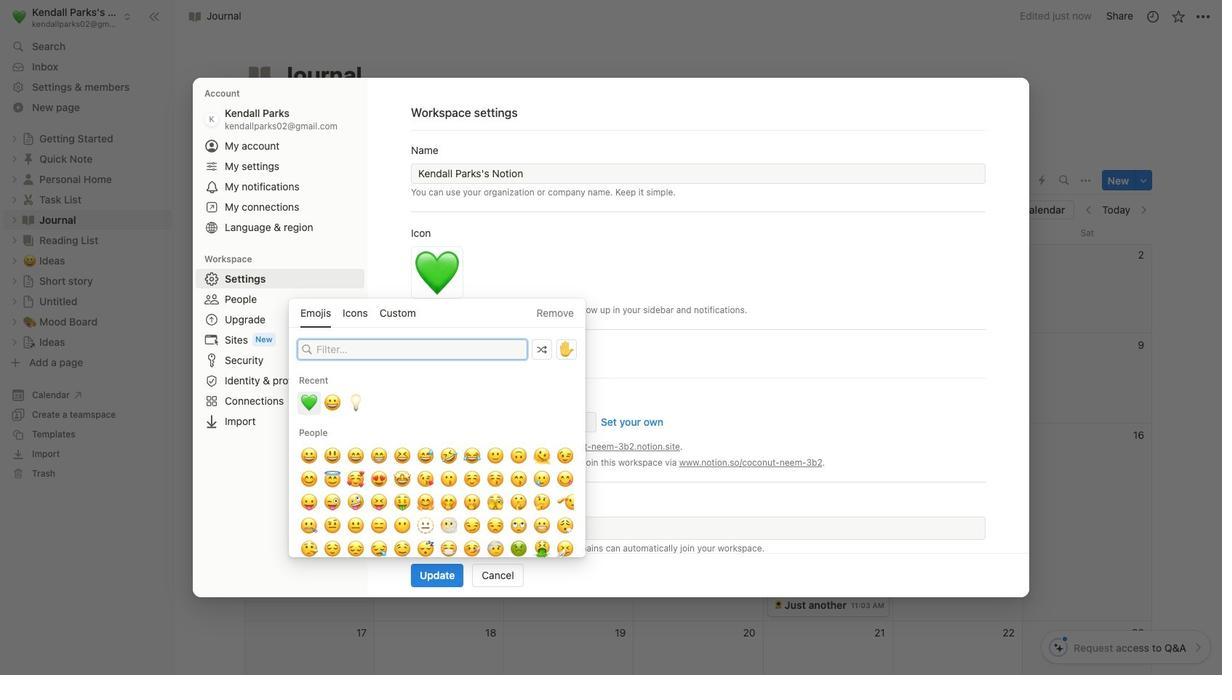Task type: vqa. For each thing, say whether or not it's contained in the screenshot.
Type an email domain… Text Field at the bottom of page
yes



Task type: describe. For each thing, give the bounding box(es) containing it.
🤪 image
[[347, 495, 364, 512]]

😑 image
[[370, 518, 388, 535]]

😴 image
[[417, 541, 434, 559]]

🫠 image
[[533, 448, 551, 465]]

🙃 image
[[510, 448, 527, 465]]

e.g. company name text field
[[418, 167, 978, 181]]

1 horizontal spatial 💚 image
[[300, 395, 318, 413]]

😉 image
[[557, 448, 574, 465]]

😐 image
[[347, 518, 364, 535]]

😶‍🌫️ image
[[440, 518, 458, 535]]

😶 image
[[394, 518, 411, 535]]

🫢 image
[[463, 495, 481, 512]]

😛 image
[[300, 495, 318, 512]]

🤩 image
[[394, 471, 411, 489]]

updates image
[[1145, 9, 1160, 24]]

🤧 image
[[557, 541, 574, 559]]

favorite image
[[1171, 9, 1185, 24]]

🤕 image
[[487, 541, 504, 559]]

😅 image
[[417, 448, 434, 465]]

🫣 image
[[487, 495, 504, 512]]

😀 image
[[324, 395, 341, 413]]

😗 image
[[440, 471, 458, 489]]

change page icon image
[[247, 62, 273, 88]]

Type an email domain… text field
[[418, 522, 975, 535]]

🤣 image
[[440, 448, 458, 465]]

😘 image
[[417, 471, 434, 489]]

😍 image
[[370, 471, 388, 489]]

☺️ image
[[463, 471, 481, 489]]

🤫 image
[[510, 495, 527, 512]]

🤮 image
[[533, 541, 551, 559]]

🥲 image
[[533, 471, 551, 489]]

🤭 image
[[440, 495, 458, 512]]

😁 image
[[370, 448, 388, 465]]

previous month image
[[1084, 205, 1094, 216]]

🙄 image
[[510, 518, 527, 535]]

😊 image
[[300, 471, 318, 489]]

😚 image
[[487, 471, 504, 489]]

😄 image
[[347, 448, 364, 465]]

🤔 image
[[533, 495, 551, 512]]

😃 image
[[324, 448, 341, 465]]

🤗 image
[[417, 495, 434, 512]]

0 horizontal spatial 💚 image
[[13, 7, 26, 26]]

✨ image
[[774, 550, 782, 562]]

😝 image
[[370, 495, 388, 512]]

😀 image
[[300, 448, 318, 465]]

💡 image
[[347, 395, 364, 413]]



Task type: locate. For each thing, give the bounding box(es) containing it.
📋 image
[[774, 451, 782, 463]]

🫥 image
[[417, 518, 434, 535]]

🥥 image
[[774, 476, 782, 488]]

menu
[[289, 367, 586, 676]]

💚 image
[[13, 7, 26, 26], [300, 395, 318, 413]]

🙂 image
[[487, 448, 504, 465]]

🤥 image
[[300, 541, 318, 559]]

🤑 image
[[394, 495, 411, 512]]

Filter… text field
[[316, 343, 523, 357]]

🤐 image
[[300, 518, 318, 535]]

🤨 image
[[324, 518, 341, 535]]

😷 image
[[440, 541, 458, 559]]

💚 image
[[414, 244, 460, 305]]

😪 image
[[370, 541, 388, 559]]

😂 image
[[463, 448, 481, 465]]

0 vertical spatial 💚 image
[[13, 7, 26, 26]]

😏 image
[[463, 518, 481, 535]]

😔 image
[[347, 541, 364, 559]]

🫡 image
[[557, 495, 574, 512]]

1 vertical spatial 💚 image
[[300, 395, 318, 413]]

🥰 image
[[347, 471, 364, 489]]

😆 image
[[394, 448, 411, 465]]

😌 image
[[324, 541, 341, 559]]

🤤 image
[[394, 541, 411, 559]]

🤢 image
[[510, 541, 527, 559]]

🤒 image
[[463, 541, 481, 559]]

😒 image
[[487, 518, 504, 535]]

Your domain text field
[[415, 415, 592, 430]]

😮‍💨 image
[[557, 518, 574, 535]]

create and view automations image
[[1039, 176, 1045, 186]]

😋 image
[[557, 471, 574, 489]]

😜 image
[[324, 495, 341, 512]]

close sidebar image
[[148, 11, 160, 22]]

🌻 image
[[774, 600, 782, 611]]

next month image
[[1138, 205, 1149, 216]]

😇 image
[[324, 471, 341, 489]]

tab list
[[244, 166, 968, 195]]

😬 image
[[533, 518, 551, 535]]

😙 image
[[510, 471, 527, 489]]



